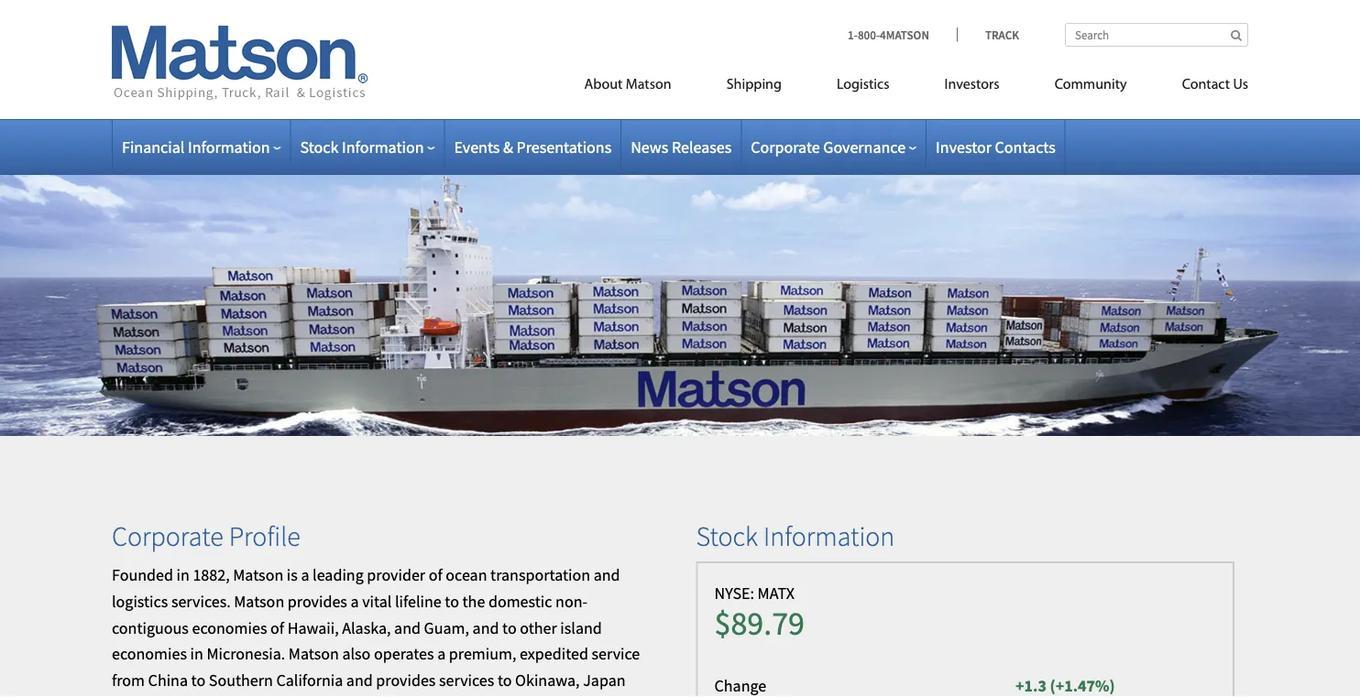 Task type: vqa. For each thing, say whether or not it's contained in the screenshot.
43078 within the Registered shareholders who hold their shares in their own names (not through a brokerage) should address account questions to Matson's transfer agent: Computershare P.O. Box 43078 Providence RI 02940-3078 Shareholder website www.computershare.com/investor Shareholder online inquiries https://www-us.computershare.com/investor/Contact Dial Toll Free In the U.S. (800) 454-0477 International (201) 680-6578  Beneficial shareholders who have their shares held by their brokers in the name of the brokerage house or "street name" should address any administrative matters with their brokers.
no



Task type: describe. For each thing, give the bounding box(es) containing it.
Search search field
[[1065, 23, 1248, 47]]

pacific.
[[334, 697, 383, 697]]

financial information
[[122, 137, 270, 157]]

2 vertical spatial of
[[530, 697, 544, 697]]

premium,
[[449, 644, 516, 665]]

okinawa,
[[515, 670, 580, 691]]

investors link
[[917, 68, 1027, 106]]

contiguous
[[112, 618, 189, 638]]

transportation
[[490, 565, 590, 585]]

service
[[592, 644, 640, 665]]

contacts
[[995, 137, 1056, 157]]

4matson
[[880, 27, 929, 42]]

logistics
[[112, 591, 168, 612]]

contact us
[[1182, 77, 1248, 92]]

ocean
[[446, 565, 487, 585]]

1-800-4matson link
[[848, 27, 957, 42]]

community
[[1055, 77, 1127, 92]]

and up the operates
[[394, 618, 421, 638]]

and up island
[[594, 565, 620, 585]]

matson left is
[[233, 565, 283, 585]]

financial information link
[[122, 137, 281, 157]]

micronesia.
[[207, 644, 285, 665]]

founded in 1882, matson is a leading provider of ocean transportation and logistics services. matson provides a vital lifeline to the domestic non- contiguous economies of hawaii, alaska, and guam, and to other island economies in micronesia. matson also operates a premium, expedited service from china to southern california and provides services to okinawa, japan and various islands in the south pacific. the company's fleet of owne
[[112, 565, 646, 697]]

to up fleet
[[498, 670, 512, 691]]

0 horizontal spatial provides
[[288, 591, 347, 612]]

1-
[[848, 27, 858, 42]]

fleet
[[496, 697, 527, 697]]

2 horizontal spatial information
[[763, 519, 895, 553]]

services.
[[171, 591, 231, 612]]

and up premium,
[[473, 618, 499, 638]]

events & presentations link
[[454, 137, 612, 157]]

events
[[454, 137, 500, 157]]

about
[[584, 77, 623, 92]]

news releases link
[[631, 137, 732, 157]]

to up 'guam,'
[[445, 591, 459, 612]]

top menu navigation
[[502, 68, 1248, 106]]

1 vertical spatial provides
[[376, 670, 436, 691]]

search image
[[1231, 29, 1242, 41]]

news releases
[[631, 137, 732, 157]]

contact
[[1182, 77, 1230, 92]]

island
[[560, 618, 602, 638]]

investor contacts link
[[936, 137, 1056, 157]]

investor
[[936, 137, 992, 157]]

also
[[342, 644, 371, 665]]

company's
[[416, 697, 492, 697]]

track link
[[957, 27, 1019, 42]]

presentations
[[516, 137, 612, 157]]

the
[[386, 697, 412, 697]]

corporate profile
[[112, 519, 300, 553]]

to down domestic
[[502, 618, 517, 638]]

islands
[[195, 697, 244, 697]]

1 vertical spatial the
[[263, 697, 286, 697]]

0 vertical spatial economies
[[192, 618, 267, 638]]

news
[[631, 137, 668, 157]]

matx
[[758, 583, 795, 604]]

0 vertical spatial a
[[301, 565, 309, 585]]

is
[[287, 565, 298, 585]]

about matson link
[[557, 68, 699, 106]]

us
[[1233, 77, 1248, 92]]

nyse: matx $89.79
[[714, 583, 805, 644]]

1-800-4matson
[[848, 27, 929, 42]]

1 vertical spatial of
[[270, 618, 284, 638]]

corporate governance
[[751, 137, 906, 157]]

logistics link
[[809, 68, 917, 106]]

to up the islands at the left bottom
[[191, 670, 205, 691]]

1 vertical spatial economies
[[112, 644, 187, 665]]

vital
[[362, 591, 392, 612]]

services
[[439, 670, 494, 691]]

leading
[[313, 565, 364, 585]]

provider
[[367, 565, 425, 585]]

founded
[[112, 565, 173, 585]]

1 horizontal spatial a
[[351, 591, 359, 612]]

0 horizontal spatial in
[[176, 565, 190, 585]]

domestic
[[488, 591, 552, 612]]



Task type: locate. For each thing, give the bounding box(es) containing it.
1882,
[[193, 565, 230, 585]]

0 vertical spatial provides
[[288, 591, 347, 612]]

and
[[594, 565, 620, 585], [394, 618, 421, 638], [473, 618, 499, 638], [346, 670, 373, 691], [112, 697, 138, 697]]

information for financial information link
[[188, 137, 270, 157]]

about matson
[[584, 77, 671, 92]]

other
[[520, 618, 557, 638]]

corporate up founded
[[112, 519, 223, 553]]

0 horizontal spatial information
[[188, 137, 270, 157]]

800-
[[858, 27, 880, 42]]

matson image
[[112, 26, 368, 101]]

nyse:
[[714, 583, 754, 604]]

the
[[462, 591, 485, 612], [263, 697, 286, 697]]

0 vertical spatial in
[[176, 565, 190, 585]]

south
[[290, 697, 331, 697]]

in up the islands at the left bottom
[[190, 644, 203, 665]]

0 horizontal spatial economies
[[112, 644, 187, 665]]

alaska,
[[342, 618, 391, 638]]

0 vertical spatial of
[[429, 565, 442, 585]]

change
[[714, 675, 766, 696]]

financial
[[122, 137, 185, 157]]

provides up the
[[376, 670, 436, 691]]

investor contacts
[[936, 137, 1056, 157]]

a down 'guam,'
[[437, 644, 446, 665]]

1 horizontal spatial the
[[462, 591, 485, 612]]

community link
[[1027, 68, 1154, 106]]

0 vertical spatial stock
[[300, 137, 339, 157]]

california
[[276, 670, 343, 691]]

2 horizontal spatial a
[[437, 644, 446, 665]]

provides up the hawaii,
[[288, 591, 347, 612]]

economies
[[192, 618, 267, 638], [112, 644, 187, 665]]

from
[[112, 670, 145, 691]]

events & presentations
[[454, 137, 612, 157]]

china
[[148, 670, 188, 691]]

of left ocean
[[429, 565, 442, 585]]

0 horizontal spatial stock information
[[300, 137, 424, 157]]

of down okinawa,
[[530, 697, 544, 697]]

stock information link
[[300, 137, 435, 157]]

2 vertical spatial in
[[247, 697, 260, 697]]

expedited
[[520, 644, 588, 665]]

0 vertical spatial corporate
[[751, 137, 820, 157]]

corporate governance link
[[751, 137, 917, 157]]

1 vertical spatial stock information
[[696, 519, 895, 553]]

$89.79
[[714, 602, 805, 644]]

1 horizontal spatial stock
[[696, 519, 758, 553]]

the left south
[[263, 697, 286, 697]]

2 vertical spatial a
[[437, 644, 446, 665]]

and up pacific.
[[346, 670, 373, 691]]

matson inside about matson link
[[626, 77, 671, 92]]

various
[[142, 697, 192, 697]]

1 horizontal spatial corporate
[[751, 137, 820, 157]]

matson down the hawaii,
[[289, 644, 339, 665]]

guam,
[[424, 618, 469, 638]]

0 horizontal spatial a
[[301, 565, 309, 585]]

governance
[[823, 137, 906, 157]]

1 horizontal spatial economies
[[192, 618, 267, 638]]

a right is
[[301, 565, 309, 585]]

operates
[[374, 644, 434, 665]]

lifeline
[[395, 591, 442, 612]]

shipping link
[[699, 68, 809, 106]]

logistics
[[837, 77, 890, 92]]

profile
[[229, 519, 300, 553]]

hawaii,
[[287, 618, 339, 638]]

1 vertical spatial stock
[[696, 519, 758, 553]]

releases
[[672, 137, 732, 157]]

stock information
[[300, 137, 424, 157], [696, 519, 895, 553]]

1 horizontal spatial stock information
[[696, 519, 895, 553]]

the down ocean
[[462, 591, 485, 612]]

0 vertical spatial stock information
[[300, 137, 424, 157]]

2 horizontal spatial of
[[530, 697, 544, 697]]

track
[[985, 27, 1019, 42]]

0 horizontal spatial the
[[263, 697, 286, 697]]

matson up micronesia. on the bottom of page
[[234, 591, 284, 612]]

2 horizontal spatial in
[[247, 697, 260, 697]]

non-
[[555, 591, 588, 612]]

to
[[445, 591, 459, 612], [502, 618, 517, 638], [191, 670, 205, 691], [498, 670, 512, 691]]

matson right about
[[626, 77, 671, 92]]

1 vertical spatial in
[[190, 644, 203, 665]]

in left 1882,
[[176, 565, 190, 585]]

provides
[[288, 591, 347, 612], [376, 670, 436, 691]]

in down southern
[[247, 697, 260, 697]]

&
[[503, 137, 513, 157]]

1 horizontal spatial provides
[[376, 670, 436, 691]]

shipping
[[726, 77, 782, 92]]

1 horizontal spatial of
[[429, 565, 442, 585]]

corporate for corporate profile
[[112, 519, 223, 553]]

corporate for corporate governance
[[751, 137, 820, 157]]

investors
[[944, 77, 1000, 92]]

+1.3
[[1015, 675, 1047, 696]]

1 vertical spatial corporate
[[112, 519, 223, 553]]

information
[[188, 137, 270, 157], [342, 137, 424, 157], [763, 519, 895, 553]]

0 horizontal spatial of
[[270, 618, 284, 638]]

of left the hawaii,
[[270, 618, 284, 638]]

a left vital
[[351, 591, 359, 612]]

1 horizontal spatial in
[[190, 644, 203, 665]]

corporate down shipping link
[[751, 137, 820, 157]]

economies up micronesia. on the bottom of page
[[192, 618, 267, 638]]

0 horizontal spatial corporate
[[112, 519, 223, 553]]

stock
[[300, 137, 339, 157], [696, 519, 758, 553]]

and down from
[[112, 697, 138, 697]]

None search field
[[1065, 23, 1248, 47]]

information for stock information link on the left top
[[342, 137, 424, 157]]

economies down the contiguous
[[112, 644, 187, 665]]

corporate
[[751, 137, 820, 157], [112, 519, 223, 553]]

+1.3 (+1.47%)
[[1015, 675, 1115, 696]]

a
[[301, 565, 309, 585], [351, 591, 359, 612], [437, 644, 446, 665]]

0 vertical spatial the
[[462, 591, 485, 612]]

(+1.47%)
[[1050, 675, 1115, 696]]

1 horizontal spatial information
[[342, 137, 424, 157]]

japan
[[583, 670, 626, 691]]

in
[[176, 565, 190, 585], [190, 644, 203, 665], [247, 697, 260, 697]]

contact us link
[[1154, 68, 1248, 106]]

southern
[[209, 670, 273, 691]]

matson
[[626, 77, 671, 92], [233, 565, 283, 585], [234, 591, 284, 612], [289, 644, 339, 665]]

0 horizontal spatial stock
[[300, 137, 339, 157]]

1 vertical spatial a
[[351, 591, 359, 612]]



